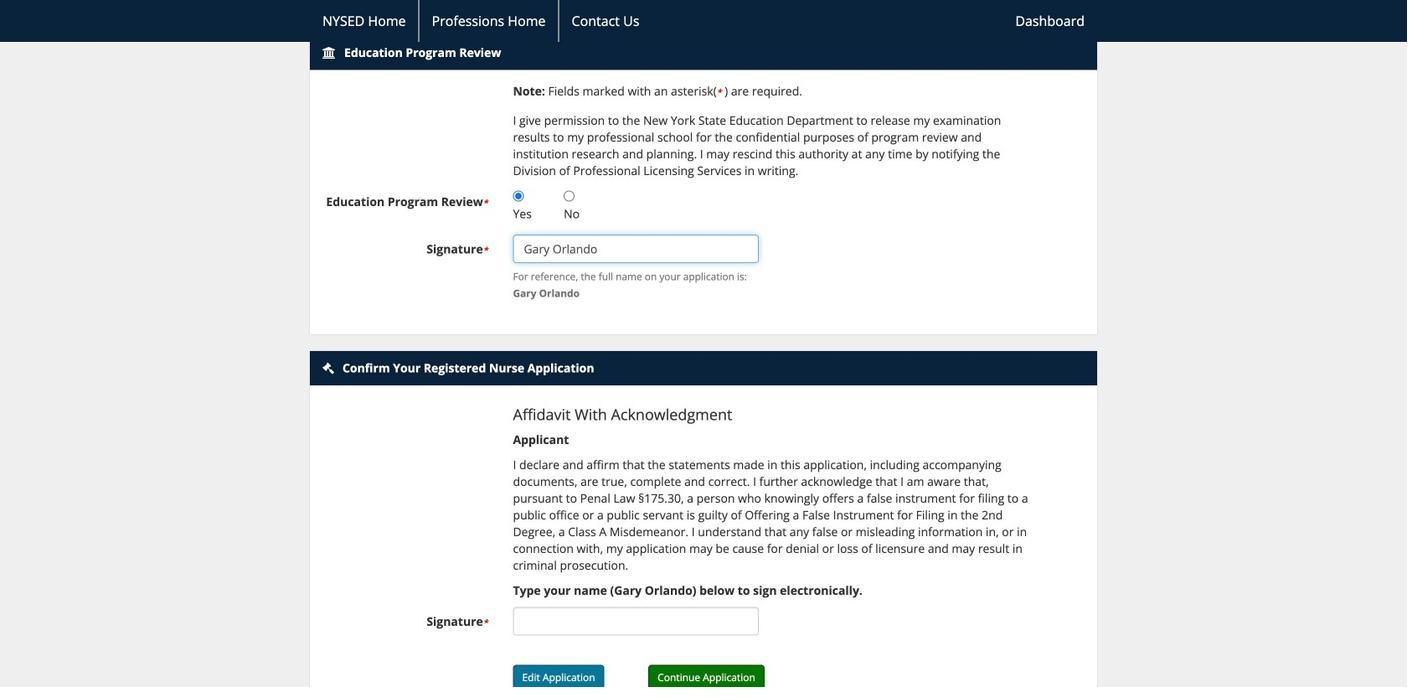 Task type: vqa. For each thing, say whether or not it's contained in the screenshot.
City text box
no



Task type: describe. For each thing, give the bounding box(es) containing it.
university image
[[323, 47, 336, 59]]

legal image
[[323, 362, 334, 374]]



Task type: locate. For each thing, give the bounding box(es) containing it.
None text field
[[513, 235, 759, 263], [513, 607, 759, 636], [513, 235, 759, 263], [513, 607, 759, 636]]

None radio
[[513, 191, 524, 201], [564, 191, 575, 201], [513, 191, 524, 201], [564, 191, 575, 201]]

None submit
[[649, 665, 765, 687]]



